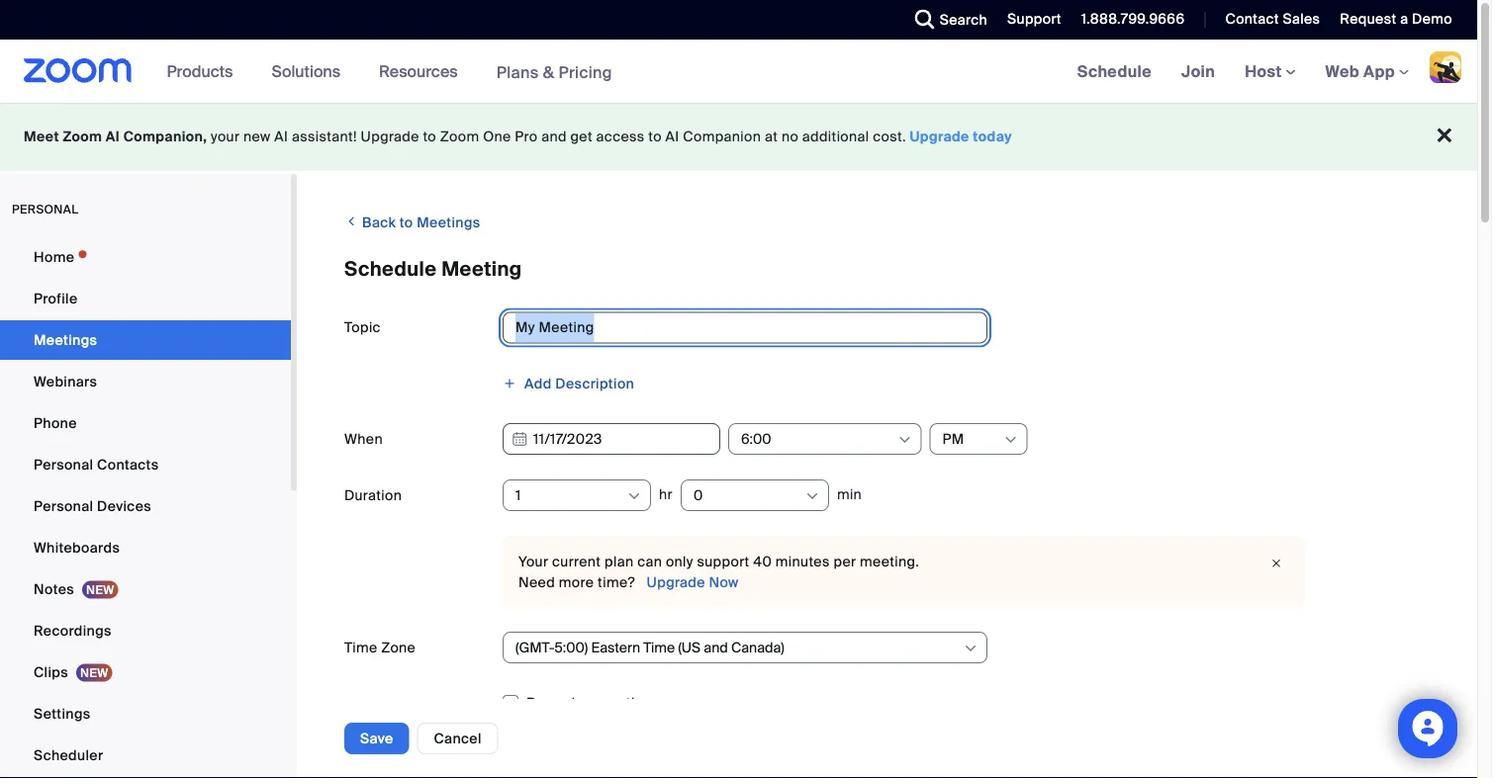Task type: locate. For each thing, give the bounding box(es) containing it.
your
[[519, 553, 549, 571]]

personal devices link
[[0, 487, 291, 526]]

meetings
[[417, 214, 480, 232], [34, 331, 97, 349]]

meet
[[24, 128, 59, 146]]

back
[[362, 214, 396, 232]]

0 horizontal spatial zoom
[[63, 128, 102, 146]]

home link
[[0, 238, 291, 277]]

show options image for 1
[[626, 489, 642, 505]]

1 horizontal spatial upgrade
[[647, 573, 705, 592]]

2 horizontal spatial show options image
[[897, 432, 913, 448]]

banner containing products
[[0, 40, 1477, 104]]

show options image
[[897, 432, 913, 448], [626, 489, 642, 505], [804, 489, 820, 505]]

1 vertical spatial schedule
[[344, 257, 437, 282]]

web app button
[[1326, 61, 1409, 82]]

app
[[1364, 61, 1395, 82]]

select start time text field
[[741, 425, 896, 454]]

show options image left pm
[[897, 432, 913, 448]]

upgrade right cost. at the right of page
[[910, 128, 970, 146]]

at
[[765, 128, 778, 146]]

support link
[[993, 0, 1067, 40], [1007, 10, 1062, 28]]

request a demo link
[[1325, 0, 1477, 40], [1340, 10, 1453, 28]]

contact sales link
[[1211, 0, 1325, 40], [1226, 10, 1320, 28]]

support
[[1007, 10, 1062, 28]]

1 horizontal spatial meetings
[[417, 214, 480, 232]]

one
[[483, 128, 511, 146]]

upgrade now link
[[643, 573, 739, 592]]

recordings
[[34, 622, 112, 640]]

1 horizontal spatial show options image
[[1003, 432, 1019, 448]]

clips link
[[0, 653, 291, 693]]

contacts
[[97, 456, 159, 474]]

upgrade down only
[[647, 573, 705, 592]]

personal up whiteboards
[[34, 497, 93, 516]]

pro
[[515, 128, 538, 146]]

0 horizontal spatial ai
[[106, 128, 120, 146]]

to right back
[[400, 214, 413, 232]]

show options image left the min
[[804, 489, 820, 505]]

personal
[[12, 202, 79, 217]]

meetings link
[[0, 321, 291, 360]]

hr
[[659, 486, 673, 504]]

search
[[940, 10, 988, 29]]

meetings up schedule meeting
[[417, 214, 480, 232]]

zoom left one
[[440, 128, 479, 146]]

personal for personal devices
[[34, 497, 93, 516]]

web app
[[1326, 61, 1395, 82]]

personal menu menu
[[0, 238, 291, 779]]

additional
[[802, 128, 869, 146]]

1 horizontal spatial schedule
[[1077, 61, 1152, 82]]

support
[[697, 553, 750, 571]]

pm
[[943, 430, 964, 448]]

0 horizontal spatial to
[[400, 214, 413, 232]]

40
[[753, 553, 772, 571]]

0 horizontal spatial meetings
[[34, 331, 97, 349]]

upgrade
[[361, 128, 419, 146], [910, 128, 970, 146], [647, 573, 705, 592]]

no
[[782, 128, 799, 146]]

when
[[344, 430, 383, 448]]

cost.
[[873, 128, 906, 146]]

0 horizontal spatial schedule
[[344, 257, 437, 282]]

1.888.799.9666 button up schedule link
[[1081, 10, 1185, 28]]

1 vertical spatial show options image
[[963, 641, 979, 657]]

1 personal from the top
[[34, 456, 93, 474]]

personal contacts
[[34, 456, 159, 474]]

0 horizontal spatial show options image
[[963, 641, 979, 657]]

product information navigation
[[152, 40, 627, 104]]

ai left companion, at left
[[106, 128, 120, 146]]

scheduler
[[34, 747, 103, 765]]

plan
[[605, 553, 634, 571]]

meetings navigation
[[1063, 40, 1477, 104]]

cancel
[[434, 730, 482, 748]]

need
[[519, 573, 555, 592]]

&
[[543, 62, 554, 82]]

0 vertical spatial personal
[[34, 456, 93, 474]]

upgrade today link
[[910, 128, 1012, 146]]

ai right new
[[274, 128, 288, 146]]

1 horizontal spatial zoom
[[440, 128, 479, 146]]

schedule down back
[[344, 257, 437, 282]]

personal for personal contacts
[[34, 456, 93, 474]]

recurring meeting
[[526, 695, 652, 713]]

time
[[344, 639, 377, 657]]

0 horizontal spatial show options image
[[626, 489, 642, 505]]

0 vertical spatial schedule
[[1077, 61, 1152, 82]]

phone link
[[0, 404, 291, 443]]

zoom right meet
[[63, 128, 102, 146]]

personal down phone
[[34, 456, 93, 474]]

to right 'access'
[[648, 128, 662, 146]]

time?
[[598, 573, 635, 592]]

zoom
[[63, 128, 102, 146], [440, 128, 479, 146]]

demo
[[1412, 10, 1453, 28]]

plans & pricing link
[[496, 62, 612, 82], [496, 62, 612, 82]]

request a demo
[[1340, 10, 1453, 28]]

2 personal from the top
[[34, 497, 93, 516]]

1.888.799.9666
[[1081, 10, 1185, 28]]

back to meetings link
[[344, 206, 480, 239]]

0 horizontal spatial upgrade
[[361, 128, 419, 146]]

add
[[524, 375, 552, 393]]

1 horizontal spatial show options image
[[804, 489, 820, 505]]

recurring
[[526, 695, 593, 713]]

schedule
[[1077, 61, 1152, 82], [344, 257, 437, 282]]

schedule down "1.888.799.9666"
[[1077, 61, 1152, 82]]

recordings link
[[0, 612, 291, 651]]

banner
[[0, 40, 1477, 104]]

per
[[834, 553, 856, 571]]

a
[[1400, 10, 1409, 28]]

ai left "companion" on the top of the page
[[666, 128, 679, 146]]

1 vertical spatial meetings
[[34, 331, 97, 349]]

schedule inside 'meetings' navigation
[[1077, 61, 1152, 82]]

zoom logo image
[[24, 58, 132, 83]]

access
[[596, 128, 645, 146]]

resources button
[[379, 40, 467, 103]]

add image
[[503, 377, 517, 391]]

personal
[[34, 456, 93, 474], [34, 497, 93, 516]]

time zone
[[344, 639, 416, 657]]

0 vertical spatial meetings
[[417, 214, 480, 232]]

now
[[709, 573, 739, 592]]

show options image left the hr
[[626, 489, 642, 505]]

1 button
[[516, 481, 625, 511]]

show options image
[[1003, 432, 1019, 448], [963, 641, 979, 657]]

meeting.
[[860, 553, 920, 571]]

2 zoom from the left
[[440, 128, 479, 146]]

scheduler link
[[0, 736, 291, 776]]

2 horizontal spatial to
[[648, 128, 662, 146]]

schedule meeting
[[344, 257, 522, 282]]

search button
[[900, 0, 993, 40]]

to inside back to meetings link
[[400, 214, 413, 232]]

1 horizontal spatial ai
[[274, 128, 288, 146]]

zone
[[381, 639, 416, 657]]

meetings up webinars at the left
[[34, 331, 97, 349]]

notes link
[[0, 570, 291, 610]]

to down the resources dropdown button
[[423, 128, 436, 146]]

host
[[1245, 61, 1286, 82]]

1 vertical spatial personal
[[34, 497, 93, 516]]

upgrade down product information "navigation"
[[361, 128, 419, 146]]

2 horizontal spatial ai
[[666, 128, 679, 146]]

join
[[1182, 61, 1215, 82]]



Task type: vqa. For each thing, say whether or not it's contained in the screenshot.
ADD image
yes



Task type: describe. For each thing, give the bounding box(es) containing it.
description
[[556, 375, 635, 393]]

0 vertical spatial show options image
[[1003, 432, 1019, 448]]

back to meetings
[[359, 214, 480, 232]]

phone
[[34, 414, 77, 432]]

1 zoom from the left
[[63, 128, 102, 146]]

cancel button
[[417, 723, 498, 755]]

schedule link
[[1063, 40, 1167, 103]]

When text field
[[503, 424, 720, 455]]

2 horizontal spatial upgrade
[[910, 128, 970, 146]]

save
[[360, 730, 393, 748]]

only
[[666, 553, 693, 571]]

profile picture image
[[1430, 51, 1462, 83]]

3 ai from the left
[[666, 128, 679, 146]]

current
[[552, 553, 601, 571]]

devices
[[97, 497, 151, 516]]

left image
[[344, 212, 359, 232]]

attendees
[[344, 749, 414, 767]]

1.888.799.9666 button up join on the top of page
[[1067, 0, 1190, 40]]

upgrade inside your current plan can only support 40 minutes per meeting. need more time? upgrade now
[[647, 573, 705, 592]]

and
[[542, 128, 567, 146]]

add description
[[524, 375, 635, 393]]

duration
[[344, 486, 402, 505]]

0
[[694, 486, 703, 505]]

0 button
[[694, 481, 803, 511]]

whiteboards link
[[0, 528, 291, 568]]

your current plan can only support 40 minutes per meeting. need more time? upgrade now
[[519, 553, 920, 592]]

web
[[1326, 61, 1360, 82]]

get
[[571, 128, 593, 146]]

contact
[[1226, 10, 1279, 28]]

today
[[973, 128, 1012, 146]]

profile link
[[0, 279, 291, 319]]

add description button
[[503, 369, 635, 399]]

request
[[1340, 10, 1397, 28]]

show options image for 0
[[804, 489, 820, 505]]

min
[[837, 486, 862, 504]]

companion
[[683, 128, 761, 146]]

resources
[[379, 61, 458, 82]]

plans
[[496, 62, 539, 82]]

settings link
[[0, 695, 291, 734]]

assistant!
[[292, 128, 357, 146]]

companion,
[[123, 128, 207, 146]]

sales
[[1283, 10, 1320, 28]]

minutes
[[776, 553, 830, 571]]

meet zoom ai companion, footer
[[0, 103, 1477, 171]]

can
[[637, 553, 662, 571]]

1 ai from the left
[[106, 128, 120, 146]]

meet zoom ai companion, your new ai assistant! upgrade to zoom one pro and get access to ai companion at no additional cost. upgrade today
[[24, 128, 1012, 146]]

meeting
[[596, 695, 652, 713]]

new
[[243, 128, 271, 146]]

1 horizontal spatial to
[[423, 128, 436, 146]]

select time zone text field
[[516, 633, 962, 663]]

products button
[[167, 40, 242, 103]]

webinars
[[34, 373, 97, 391]]

pm button
[[943, 425, 1002, 454]]

host button
[[1245, 61, 1296, 82]]

settings
[[34, 705, 91, 723]]

schedule for schedule meeting
[[344, 257, 437, 282]]

whiteboards
[[34, 539, 120, 557]]

your
[[211, 128, 240, 146]]

pricing
[[559, 62, 612, 82]]

save button
[[344, 723, 409, 755]]

solutions
[[272, 61, 341, 82]]

close image
[[1265, 554, 1288, 574]]

1
[[516, 486, 521, 505]]

products
[[167, 61, 233, 82]]

2 ai from the left
[[274, 128, 288, 146]]

join link
[[1167, 40, 1230, 103]]

plans & pricing
[[496, 62, 612, 82]]

Topic text field
[[503, 312, 988, 344]]

meeting
[[442, 257, 522, 282]]

schedule for schedule
[[1077, 61, 1152, 82]]

solutions button
[[272, 40, 349, 103]]

webinars link
[[0, 362, 291, 402]]

personal devices
[[34, 497, 151, 516]]

profile
[[34, 289, 78, 308]]

home
[[34, 248, 74, 266]]

notes
[[34, 580, 74, 599]]

meetings inside personal menu menu
[[34, 331, 97, 349]]

clips
[[34, 664, 68, 682]]



